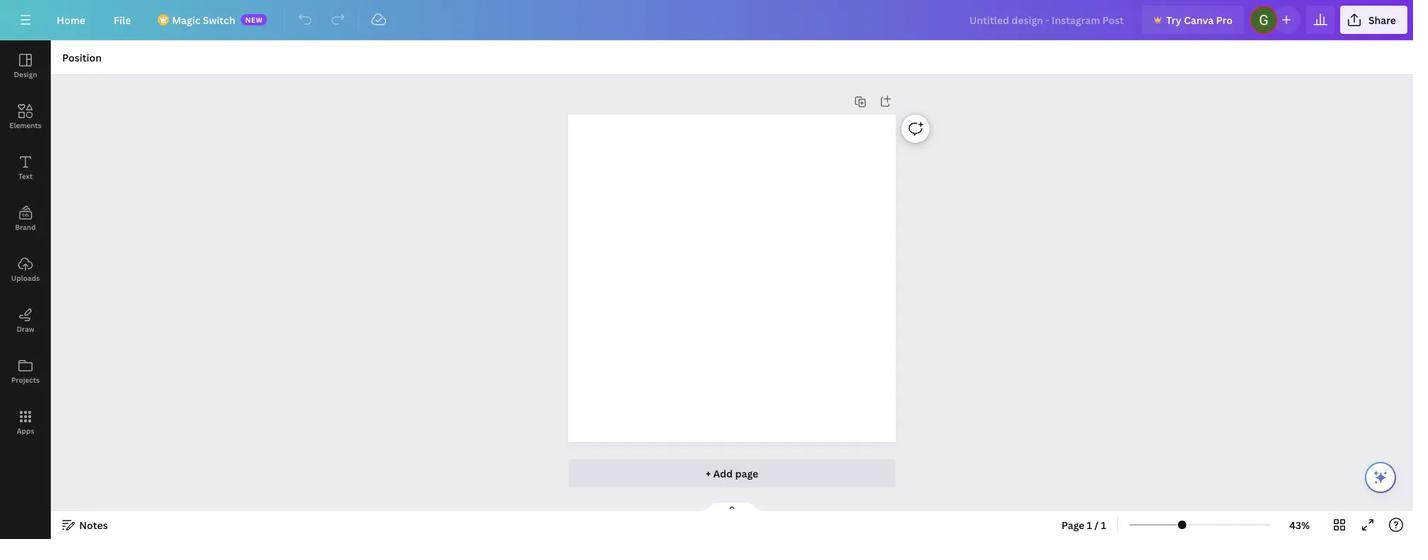 Task type: locate. For each thing, give the bounding box(es) containing it.
page
[[1062, 518, 1085, 532]]

+ add page
[[706, 467, 759, 480]]

apps
[[17, 426, 34, 436]]

0 horizontal spatial 1
[[1088, 518, 1093, 532]]

show pages image
[[698, 501, 766, 512]]

file
[[114, 13, 131, 27]]

try canva pro button
[[1143, 6, 1245, 34]]

switch
[[203, 13, 235, 27]]

Design title text field
[[959, 6, 1137, 34]]

notes button
[[57, 514, 114, 536]]

1 right /
[[1102, 518, 1107, 532]]

magic
[[172, 13, 201, 27]]

1
[[1088, 518, 1093, 532], [1102, 518, 1107, 532]]

notes
[[79, 518, 108, 532]]

new
[[245, 15, 263, 24]]

position
[[62, 51, 102, 64]]

2 1 from the left
[[1102, 518, 1107, 532]]

/
[[1095, 518, 1099, 532]]

position button
[[57, 46, 107, 69]]

elements
[[9, 120, 42, 130]]

projects button
[[0, 346, 51, 397]]

design
[[14, 69, 37, 79]]

file button
[[102, 6, 142, 34]]

add
[[714, 467, 733, 480]]

home
[[57, 13, 85, 27]]

1 horizontal spatial 1
[[1102, 518, 1107, 532]]

1 left /
[[1088, 518, 1093, 532]]

share
[[1369, 13, 1397, 27]]

try canva pro
[[1167, 13, 1233, 27]]

uploads
[[11, 273, 40, 283]]

elements button
[[0, 91, 51, 142]]

projects
[[11, 375, 40, 385]]



Task type: describe. For each thing, give the bounding box(es) containing it.
pro
[[1217, 13, 1233, 27]]

1 1 from the left
[[1088, 518, 1093, 532]]

apps button
[[0, 397, 51, 448]]

design button
[[0, 40, 51, 91]]

magic switch
[[172, 13, 235, 27]]

side panel tab list
[[0, 40, 51, 448]]

uploads button
[[0, 244, 51, 295]]

43%
[[1290, 518, 1311, 532]]

draw
[[17, 324, 34, 334]]

text
[[18, 171, 33, 181]]

try
[[1167, 13, 1182, 27]]

share button
[[1341, 6, 1408, 34]]

draw button
[[0, 295, 51, 346]]

43% button
[[1277, 514, 1323, 536]]

home link
[[45, 6, 97, 34]]

canva
[[1185, 13, 1214, 27]]

canva assistant image
[[1373, 469, 1390, 486]]

page
[[736, 467, 759, 480]]

+ add page button
[[569, 459, 896, 488]]

brand
[[15, 222, 36, 232]]

brand button
[[0, 193, 51, 244]]

+
[[706, 467, 711, 480]]

page 1 / 1
[[1062, 518, 1107, 532]]

main menu bar
[[0, 0, 1414, 40]]

text button
[[0, 142, 51, 193]]



Task type: vqa. For each thing, say whether or not it's contained in the screenshot.
menu bar containing Overview
no



